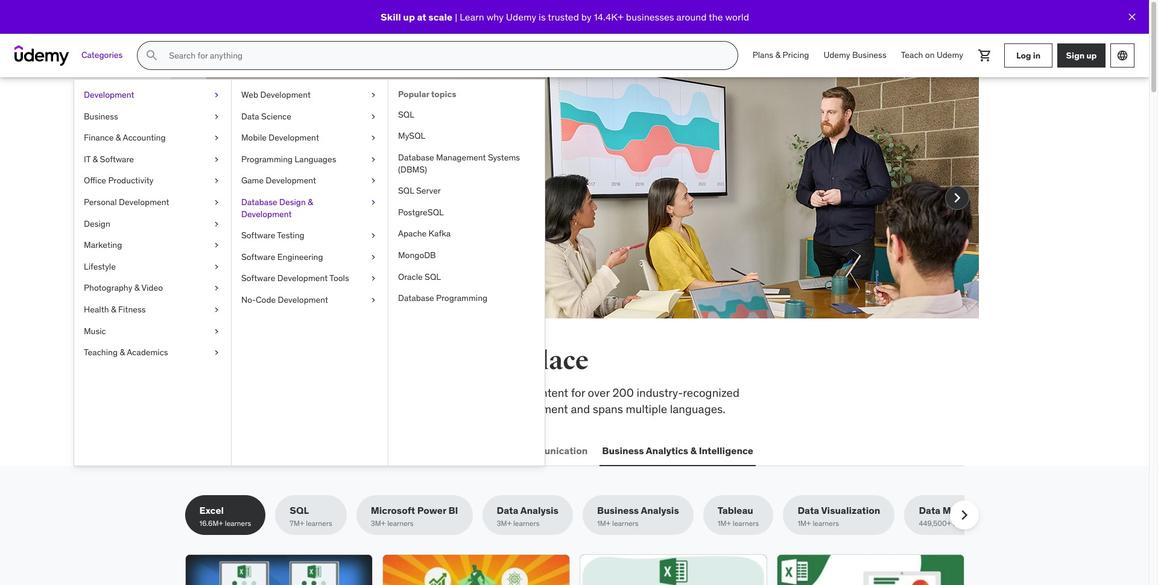 Task type: locate. For each thing, give the bounding box(es) containing it.
xsmall image inside mobile development link
[[369, 132, 378, 144]]

web up data science
[[241, 89, 258, 100]]

to right server
[[441, 184, 452, 198]]

data inside data science link
[[241, 111, 259, 122]]

up for sign
[[1087, 50, 1097, 61]]

software up code
[[241, 273, 275, 284]]

business analytics & intelligence
[[602, 444, 753, 456]]

plans
[[753, 50, 774, 60]]

business for business analysis 1m+ learners
[[597, 504, 639, 517]]

xsmall image inside business link
[[212, 111, 221, 123]]

1 horizontal spatial analysis
[[641, 504, 679, 517]]

web development up science
[[241, 89, 311, 100]]

0 horizontal spatial in
[[449, 346, 473, 376]]

xsmall image for data science
[[369, 111, 378, 123]]

xsmall image inside "web development" link
[[369, 89, 378, 101]]

development inside button
[[210, 444, 272, 456]]

data up mobile
[[241, 111, 259, 122]]

learners inside data analysis 3m+ learners
[[513, 519, 540, 528]]

bi
[[449, 504, 458, 517]]

analysis for business analysis
[[641, 504, 679, 517]]

xsmall image inside health & fitness link
[[212, 304, 221, 316]]

in right log
[[1033, 50, 1041, 61]]

science
[[261, 111, 291, 122]]

2 learners from the left
[[306, 519, 332, 528]]

recognized
[[683, 385, 740, 400]]

sql up the 7m+
[[290, 504, 309, 517]]

programming up game development
[[241, 154, 293, 165]]

0 horizontal spatial 3m+
[[371, 519, 386, 528]]

submit search image
[[145, 48, 159, 63]]

8 learners from the left
[[953, 519, 979, 528]]

web development for "web development" link
[[241, 89, 311, 100]]

organizations
[[330, 184, 399, 198]]

0 horizontal spatial 1m+
[[597, 519, 611, 528]]

6 learners from the left
[[733, 519, 759, 528]]

& right analytics
[[691, 444, 697, 456]]

development down certifications,
[[210, 444, 272, 456]]

design down personal
[[84, 218, 110, 229]]

xsmall image inside 'programming languages' link
[[369, 154, 378, 166]]

web for web development button
[[187, 444, 208, 456]]

software for software testing
[[241, 230, 275, 241]]

2 1m+ from the left
[[718, 519, 731, 528]]

database inside database management systems (dbms)
[[398, 152, 434, 163]]

demo
[[299, 233, 325, 245]]

0 horizontal spatial web
[[187, 444, 208, 456]]

xsmall image inside lifestyle link
[[212, 261, 221, 273]]

0 vertical spatial to
[[441, 184, 452, 198]]

skills up workplace
[[268, 346, 334, 376]]

5 learners from the left
[[612, 519, 639, 528]]

rounded
[[390, 402, 433, 416]]

business analytics & intelligence button
[[600, 436, 756, 465]]

apache kafka link
[[389, 223, 545, 245]]

1 vertical spatial in
[[449, 346, 473, 376]]

development up software testing
[[241, 208, 292, 219]]

& right health
[[111, 304, 116, 315]]

0 horizontal spatial up
[[403, 11, 415, 23]]

development up programming languages
[[269, 132, 319, 143]]

software for software development tools
[[241, 273, 275, 284]]

visualization
[[821, 504, 880, 517]]

lifestyle
[[84, 261, 116, 272]]

xsmall image
[[212, 89, 221, 101], [369, 111, 378, 123], [212, 132, 221, 144], [369, 132, 378, 144], [212, 218, 221, 230], [369, 251, 378, 263], [212, 261, 221, 273], [369, 273, 378, 285], [369, 294, 378, 306], [212, 347, 221, 359]]

why right see
[[267, 184, 287, 198]]

learners inside excel 16.6m+ learners
[[225, 519, 251, 528]]

and
[[571, 402, 590, 416]]

data inside data analysis 3m+ learners
[[497, 504, 518, 517]]

xsmall image for software engineering
[[369, 251, 378, 263]]

up left at
[[403, 11, 415, 23]]

3 1m+ from the left
[[798, 519, 811, 528]]

skills
[[268, 346, 334, 376], [326, 385, 352, 400]]

why inside build ready-for- anything teams see why leading organizations choose to learn with udemy business.
[[267, 184, 287, 198]]

xsmall image inside data science link
[[369, 111, 378, 123]]

1 vertical spatial web development
[[187, 444, 272, 456]]

development down software development tools link
[[278, 294, 328, 305]]

xsmall image inside database design & development link
[[369, 197, 378, 208]]

1 1m+ from the left
[[597, 519, 611, 528]]

photography & video link
[[74, 278, 231, 299]]

web development inside button
[[187, 444, 272, 456]]

data for science
[[241, 111, 259, 122]]

analytics
[[646, 444, 688, 456]]

photography
[[84, 283, 132, 293]]

excel
[[199, 504, 224, 517]]

learn
[[460, 11, 484, 23]]

choose
[[402, 184, 439, 198]]

udemy
[[506, 11, 536, 23], [824, 50, 850, 60], [937, 50, 963, 60], [268, 200, 305, 215]]

covering critical workplace skills to technical topics, including prep content for over 200 industry-recognized certifications, our catalog supports well-rounded professional development and spans multiple languages.
[[185, 385, 740, 416]]

sql for sql server
[[398, 185, 414, 196]]

xsmall image for office productivity
[[212, 175, 221, 187]]

0 vertical spatial skills
[[268, 346, 334, 376]]

development down office productivity link
[[119, 197, 169, 208]]

why right learn
[[487, 11, 504, 23]]

intelligence
[[699, 444, 753, 456]]

& for pricing
[[776, 50, 781, 60]]

microsoft
[[371, 504, 415, 517]]

data left visualization
[[798, 504, 819, 517]]

0 horizontal spatial the
[[225, 346, 264, 376]]

the up critical
[[225, 346, 264, 376]]

1 horizontal spatial why
[[487, 11, 504, 23]]

& right plans
[[776, 50, 781, 60]]

all the skills you need in one place
[[185, 346, 589, 376]]

xsmall image inside the finance & accounting link
[[212, 132, 221, 144]]

data inside data visualization 1m+ learners
[[798, 504, 819, 517]]

learners inside data visualization 1m+ learners
[[813, 519, 839, 528]]

to inside "covering critical workplace skills to technical topics, including prep content for over 200 industry-recognized certifications, our catalog supports well-rounded professional development and spans multiple languages."
[[354, 385, 365, 400]]

2 analysis from the left
[[641, 504, 679, 517]]

1m+
[[597, 519, 611, 528], [718, 519, 731, 528], [798, 519, 811, 528]]

xsmall image inside marketing link
[[212, 240, 221, 251]]

database
[[398, 152, 434, 163], [241, 197, 277, 208], [398, 293, 434, 304]]

database down game
[[241, 197, 277, 208]]

xsmall image for it & software
[[212, 154, 221, 166]]

business inside button
[[602, 444, 644, 456]]

xsmall image inside game development link
[[369, 175, 378, 187]]

1 horizontal spatial web
[[241, 89, 258, 100]]

anything
[[244, 154, 330, 179]]

database up (dbms)
[[398, 152, 434, 163]]

analysis inside data analysis 3m+ learners
[[520, 504, 559, 517]]

up for skill
[[403, 11, 415, 23]]

postgresql link
[[389, 202, 545, 223]]

up right sign
[[1087, 50, 1097, 61]]

business inside business analysis 1m+ learners
[[597, 504, 639, 517]]

game
[[241, 175, 264, 186]]

database down oracle sql
[[398, 293, 434, 304]]

to up supports
[[354, 385, 365, 400]]

learners inside the tableau 1m+ learners
[[733, 519, 759, 528]]

1m+ inside data visualization 1m+ learners
[[798, 519, 811, 528]]

0 vertical spatial up
[[403, 11, 415, 23]]

1 vertical spatial up
[[1087, 50, 1097, 61]]

database inside 'database design & development'
[[241, 197, 277, 208]]

0 horizontal spatial design
[[84, 218, 110, 229]]

software development tools
[[241, 273, 349, 284]]

in
[[1033, 50, 1041, 61], [449, 346, 473, 376]]

skills up supports
[[326, 385, 352, 400]]

& inside 'database design & development'
[[308, 197, 313, 208]]

data up 449,500+
[[919, 504, 941, 517]]

udemy right on
[[937, 50, 963, 60]]

xsmall image inside personal development link
[[212, 197, 221, 208]]

1 horizontal spatial 1m+
[[718, 519, 731, 528]]

business analysis 1m+ learners
[[597, 504, 679, 528]]

software down with
[[241, 230, 275, 241]]

languages.
[[670, 402, 726, 416]]

data for analysis
[[497, 504, 518, 517]]

1 vertical spatial database
[[241, 197, 277, 208]]

xsmall image inside software engineering link
[[369, 251, 378, 263]]

web inside button
[[187, 444, 208, 456]]

udemy business link
[[817, 41, 894, 70]]

the left world
[[709, 11, 723, 23]]

1 learners from the left
[[225, 519, 251, 528]]

database programming
[[398, 293, 488, 304]]

1 analysis from the left
[[520, 504, 559, 517]]

1 vertical spatial web
[[187, 444, 208, 456]]

software down request
[[241, 251, 275, 262]]

1m+ inside business analysis 1m+ learners
[[597, 519, 611, 528]]

need
[[386, 346, 445, 376]]

excel 16.6m+ learners
[[199, 504, 251, 528]]

udemy left the is on the top left of page
[[506, 11, 536, 23]]

development down programming languages
[[266, 175, 316, 186]]

0 horizontal spatial programming
[[241, 154, 293, 165]]

log in link
[[1004, 43, 1053, 68]]

xsmall image inside design link
[[212, 218, 221, 230]]

covering
[[185, 385, 231, 400]]

1 horizontal spatial in
[[1033, 50, 1041, 61]]

leadership
[[374, 444, 425, 456]]

xsmall image
[[369, 89, 378, 101], [212, 111, 221, 123], [212, 154, 221, 166], [369, 154, 378, 166], [212, 175, 221, 187], [369, 175, 378, 187], [212, 197, 221, 208], [369, 197, 378, 208], [369, 230, 378, 242], [212, 240, 221, 251], [212, 283, 221, 294], [212, 304, 221, 316], [212, 325, 221, 337]]

0 vertical spatial why
[[487, 11, 504, 23]]

office
[[84, 175, 106, 186]]

1 vertical spatial why
[[267, 184, 287, 198]]

0 vertical spatial web development
[[241, 89, 311, 100]]

development for mobile development link
[[269, 132, 319, 143]]

xsmall image inside software testing link
[[369, 230, 378, 242]]

plans & pricing
[[753, 50, 809, 60]]

business for business analytics & intelligence
[[602, 444, 644, 456]]

why for anything
[[267, 184, 287, 198]]

to
[[441, 184, 452, 198], [354, 385, 365, 400]]

1 horizontal spatial 3m+
[[497, 519, 512, 528]]

1 horizontal spatial to
[[441, 184, 452, 198]]

1m+ for data visualization
[[798, 519, 811, 528]]

sql 7m+ learners
[[290, 504, 332, 528]]

programming down oracle sql link
[[436, 293, 488, 304]]

learners inside data modeling 449,500+ learners
[[953, 519, 979, 528]]

sql inside sql 7m+ learners
[[290, 504, 309, 517]]

7 learners from the left
[[813, 519, 839, 528]]

in up "including"
[[449, 346, 473, 376]]

data modeling 449,500+ learners
[[919, 504, 986, 528]]

& right finance
[[116, 132, 121, 143]]

by
[[581, 11, 592, 23]]

systems
[[488, 152, 520, 163]]

kafka
[[429, 228, 451, 239]]

0 vertical spatial programming
[[241, 154, 293, 165]]

data right the bi
[[497, 504, 518, 517]]

workplace
[[271, 385, 323, 400]]

why
[[487, 11, 504, 23], [267, 184, 287, 198]]

over
[[588, 385, 610, 400]]

data for visualization
[[798, 504, 819, 517]]

software for software engineering
[[241, 251, 275, 262]]

udemy image
[[14, 45, 69, 66]]

web development link
[[232, 84, 388, 106]]

4 learners from the left
[[513, 519, 540, 528]]

0 horizontal spatial to
[[354, 385, 365, 400]]

& for video
[[134, 283, 140, 293]]

development down engineering
[[277, 273, 328, 284]]

place
[[525, 346, 589, 376]]

0 horizontal spatial analysis
[[520, 504, 559, 517]]

0 vertical spatial web
[[241, 89, 258, 100]]

xsmall image inside no-code development link
[[369, 294, 378, 306]]

1 horizontal spatial programming
[[436, 293, 488, 304]]

xsmall image for web development
[[369, 89, 378, 101]]

analysis inside business analysis 1m+ learners
[[641, 504, 679, 517]]

one
[[477, 346, 521, 376]]

development up science
[[260, 89, 311, 100]]

2 3m+ from the left
[[497, 519, 512, 528]]

sql for sql 7m+ learners
[[290, 504, 309, 517]]

database design & development link
[[232, 192, 388, 225]]

software engineering
[[241, 251, 323, 262]]

xsmall image inside software development tools link
[[369, 273, 378, 285]]

xsmall image inside teaching & academics link
[[212, 347, 221, 359]]

business link
[[74, 106, 231, 127]]

3m+ inside microsoft power bi 3m+ learners
[[371, 519, 386, 528]]

1 vertical spatial design
[[84, 218, 110, 229]]

0 horizontal spatial why
[[267, 184, 287, 198]]

next image
[[955, 506, 974, 525]]

& right it
[[93, 154, 98, 165]]

& inside button
[[691, 444, 697, 456]]

xsmall image inside development link
[[212, 89, 221, 101]]

development down categories dropdown button
[[84, 89, 134, 100]]

sql left server
[[398, 185, 414, 196]]

data inside data modeling 449,500+ learners
[[919, 504, 941, 517]]

communication button
[[512, 436, 590, 465]]

udemy down leading
[[268, 200, 305, 215]]

3 learners from the left
[[387, 519, 414, 528]]

power
[[417, 504, 446, 517]]

1 vertical spatial the
[[225, 346, 264, 376]]

programming
[[241, 154, 293, 165], [436, 293, 488, 304]]

2 horizontal spatial 1m+
[[798, 519, 811, 528]]

& right teaching in the left of the page
[[120, 347, 125, 358]]

personal development link
[[74, 192, 231, 213]]

programming languages link
[[232, 149, 388, 170]]

world
[[725, 11, 749, 23]]

0 vertical spatial design
[[279, 197, 306, 208]]

xsmall image inside office productivity link
[[212, 175, 221, 187]]

xsmall image inside music link
[[212, 325, 221, 337]]

sql link
[[389, 104, 545, 126]]

& left video
[[134, 283, 140, 293]]

1 vertical spatial to
[[354, 385, 365, 400]]

udemy right pricing
[[824, 50, 850, 60]]

server
[[416, 185, 441, 196]]

data analysis 3m+ learners
[[497, 504, 559, 528]]

web down certifications,
[[187, 444, 208, 456]]

web development down certifications,
[[187, 444, 272, 456]]

design down game development
[[279, 197, 306, 208]]

sql down popular
[[398, 109, 414, 120]]

topics,
[[416, 385, 450, 400]]

xsmall image for lifestyle
[[212, 261, 221, 273]]

software up office productivity
[[100, 154, 134, 165]]

& down game development link
[[308, 197, 313, 208]]

1 horizontal spatial up
[[1087, 50, 1097, 61]]

engineering
[[277, 251, 323, 262]]

0 vertical spatial database
[[398, 152, 434, 163]]

xsmall image inside photography & video link
[[212, 283, 221, 294]]

business
[[852, 50, 887, 60], [84, 111, 118, 122], [602, 444, 644, 456], [597, 504, 639, 517]]

1 horizontal spatial design
[[279, 197, 306, 208]]

xsmall image inside it & software link
[[212, 154, 221, 166]]

1 vertical spatial programming
[[436, 293, 488, 304]]

software
[[100, 154, 134, 165], [241, 230, 275, 241], [241, 251, 275, 262], [241, 273, 275, 284]]

3m+ inside data analysis 3m+ learners
[[497, 519, 512, 528]]

spans
[[593, 402, 623, 416]]

1 horizontal spatial the
[[709, 11, 723, 23]]

business for business
[[84, 111, 118, 122]]

it & software
[[84, 154, 134, 165]]

1 vertical spatial skills
[[326, 385, 352, 400]]

testing
[[277, 230, 305, 241]]

1 3m+ from the left
[[371, 519, 386, 528]]



Task type: describe. For each thing, give the bounding box(es) containing it.
0 vertical spatial the
[[709, 11, 723, 23]]

tableau
[[718, 504, 753, 517]]

software engineering link
[[232, 247, 388, 268]]

1m+ for business analysis
[[597, 519, 611, 528]]

analysis for data analysis
[[520, 504, 559, 517]]

2 vertical spatial database
[[398, 293, 434, 304]]

database for (dbms)
[[398, 152, 434, 163]]

critical
[[234, 385, 268, 400]]

& for fitness
[[111, 304, 116, 315]]

xsmall image for software testing
[[369, 230, 378, 242]]

accounting
[[123, 132, 166, 143]]

xsmall image for game development
[[369, 175, 378, 187]]

xsmall image for teaching & academics
[[212, 347, 221, 359]]

plans & pricing link
[[745, 41, 817, 70]]

sign up link
[[1058, 43, 1106, 68]]

leadership button
[[372, 436, 428, 465]]

& for software
[[93, 154, 98, 165]]

development
[[501, 402, 568, 416]]

academics
[[127, 347, 168, 358]]

why for scale
[[487, 11, 504, 23]]

xsmall image for development
[[212, 89, 221, 101]]

mysql
[[398, 131, 426, 141]]

next image
[[947, 188, 967, 208]]

0 vertical spatial in
[[1033, 50, 1041, 61]]

mobile
[[241, 132, 267, 143]]

xsmall image for finance & accounting
[[212, 132, 221, 144]]

health
[[84, 304, 109, 315]]

build
[[244, 130, 297, 155]]

categories
[[81, 50, 123, 60]]

xsmall image for no-code development
[[369, 294, 378, 306]]

prep
[[503, 385, 526, 400]]

teach on udemy
[[901, 50, 963, 60]]

see
[[244, 184, 264, 198]]

pricing
[[783, 50, 809, 60]]

xsmall image for music
[[212, 325, 221, 337]]

apache kafka
[[398, 228, 451, 239]]

to inside build ready-for- anything teams see why leading organizations choose to learn with udemy business.
[[441, 184, 452, 198]]

mongodb link
[[389, 245, 545, 266]]

skills inside "covering critical workplace skills to technical topics, including prep content for over 200 industry-recognized certifications, our catalog supports well-rounded professional development and spans multiple languages."
[[326, 385, 352, 400]]

& for accounting
[[116, 132, 121, 143]]

log in
[[1016, 50, 1041, 61]]

software testing
[[241, 230, 305, 241]]

teach on udemy link
[[894, 41, 971, 70]]

log
[[1016, 50, 1031, 61]]

carousel element
[[0, 77, 994, 347]]

database management systems (dbms) link
[[389, 147, 545, 180]]

design inside 'database design & development'
[[279, 197, 306, 208]]

finance & accounting
[[84, 132, 166, 143]]

request a demo link
[[244, 225, 333, 254]]

learn
[[454, 184, 480, 198]]

xsmall image for business
[[212, 111, 221, 123]]

multiple
[[626, 402, 667, 416]]

mysql link
[[389, 126, 545, 147]]

choose a language image
[[1117, 49, 1129, 62]]

database management systems (dbms)
[[398, 152, 520, 175]]

xsmall image for design
[[212, 218, 221, 230]]

teaching
[[84, 347, 118, 358]]

development for game development link
[[266, 175, 316, 186]]

development for personal development link
[[119, 197, 169, 208]]

software testing link
[[232, 225, 388, 247]]

xsmall image for personal development
[[212, 197, 221, 208]]

for
[[571, 385, 585, 400]]

industry-
[[637, 385, 683, 400]]

communication
[[515, 444, 588, 456]]

topic filters element
[[185, 495, 1000, 535]]

certifications,
[[185, 402, 254, 416]]

topics
[[431, 89, 456, 100]]

all
[[185, 346, 220, 376]]

health & fitness
[[84, 304, 146, 315]]

development for web development button
[[210, 444, 272, 456]]

with
[[244, 200, 266, 215]]

sql right oracle at the left top
[[425, 271, 441, 282]]

well-
[[365, 402, 390, 416]]

data visualization 1m+ learners
[[798, 504, 880, 528]]

personal
[[84, 197, 117, 208]]

learners inside microsoft power bi 3m+ learners
[[387, 519, 414, 528]]

around
[[677, 11, 707, 23]]

sql server
[[398, 185, 441, 196]]

1m+ inside the tableau 1m+ learners
[[718, 519, 731, 528]]

tableau 1m+ learners
[[718, 504, 759, 528]]

data for modeling
[[919, 504, 941, 517]]

skill up at scale | learn why udemy is trusted by 14.4k+ businesses around the world
[[381, 11, 749, 23]]

skill
[[381, 11, 401, 23]]

teaching & academics link
[[74, 342, 231, 364]]

449,500+
[[919, 519, 951, 528]]

development for software development tools link
[[277, 273, 328, 284]]

xsmall image for database design & development
[[369, 197, 378, 208]]

oracle sql
[[398, 271, 441, 282]]

|
[[455, 11, 457, 23]]

no-code development
[[241, 294, 328, 305]]

on
[[925, 50, 935, 60]]

xsmall image for photography & video
[[212, 283, 221, 294]]

web development for web development button
[[187, 444, 272, 456]]

modeling
[[943, 504, 986, 517]]

music
[[84, 325, 106, 336]]

ready-
[[301, 130, 362, 155]]

teams
[[334, 154, 392, 179]]

development for "web development" link
[[260, 89, 311, 100]]

teaching & academics
[[84, 347, 168, 358]]

postgresql
[[398, 207, 444, 218]]

learners inside sql 7m+ learners
[[306, 519, 332, 528]]

sql for sql
[[398, 109, 414, 120]]

& for academics
[[120, 347, 125, 358]]

popular
[[398, 89, 429, 100]]

it
[[84, 154, 91, 165]]

supports
[[317, 402, 363, 416]]

businesses
[[626, 11, 674, 23]]

finance
[[84, 132, 114, 143]]

development link
[[74, 84, 231, 106]]

software development tools link
[[232, 268, 388, 290]]

learners inside business analysis 1m+ learners
[[612, 519, 639, 528]]

technical
[[367, 385, 414, 400]]

close image
[[1126, 11, 1138, 23]]

productivity
[[108, 175, 153, 186]]

mongodb
[[398, 250, 436, 261]]

web for "web development" link
[[241, 89, 258, 100]]

oracle
[[398, 271, 423, 282]]

a
[[292, 233, 297, 245]]

database design & development element
[[388, 80, 545, 466]]

xsmall image for programming languages
[[369, 154, 378, 166]]

programming inside database design & development element
[[436, 293, 488, 304]]

xsmall image for software development tools
[[369, 273, 378, 285]]

request a demo
[[251, 233, 325, 245]]

shopping cart with 0 items image
[[978, 48, 992, 63]]

udemy inside build ready-for- anything teams see why leading organizations choose to learn with udemy business.
[[268, 200, 305, 215]]

build ready-for- anything teams see why leading organizations choose to learn with udemy business.
[[244, 130, 480, 215]]

xsmall image for health & fitness
[[212, 304, 221, 316]]

development inside 'database design & development'
[[241, 208, 292, 219]]

leading
[[290, 184, 327, 198]]

database for development
[[241, 197, 277, 208]]

14.4k+
[[594, 11, 624, 23]]

data science link
[[232, 106, 388, 127]]

xsmall image for marketing
[[212, 240, 221, 251]]

game development
[[241, 175, 316, 186]]

trusted
[[548, 11, 579, 23]]

design link
[[74, 213, 231, 235]]

Search for anything text field
[[167, 45, 723, 66]]

xsmall image for mobile development
[[369, 132, 378, 144]]



Task type: vqa. For each thing, say whether or not it's contained in the screenshot.


